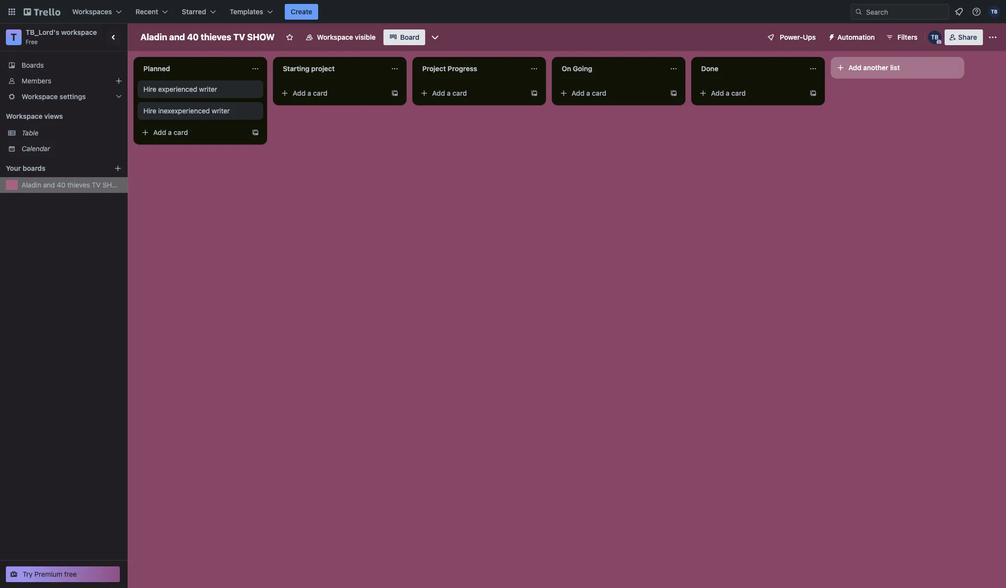 Task type: describe. For each thing, give the bounding box(es) containing it.
Search field
[[863, 4, 949, 19]]

Board name text field
[[136, 29, 280, 45]]

star or unstar board image
[[286, 33, 294, 41]]

add for starting project
[[293, 89, 306, 97]]

1 vertical spatial 40
[[57, 181, 65, 189]]

a for going
[[587, 89, 590, 97]]

recent
[[136, 7, 158, 16]]

done
[[702, 64, 719, 73]]

create
[[291, 7, 313, 16]]

your boards
[[6, 164, 46, 172]]

add a card button for going
[[556, 85, 666, 101]]

workspace
[[61, 28, 97, 36]]

recent button
[[130, 4, 174, 20]]

starting
[[283, 64, 310, 73]]

planned
[[143, 64, 170, 73]]

aladin and 40 thieves tv show link
[[22, 180, 124, 190]]

workspace for workspace views
[[6, 112, 43, 120]]

starred
[[182, 7, 206, 16]]

Planned text field
[[138, 61, 246, 77]]

share button
[[945, 29, 984, 45]]

board link
[[384, 29, 426, 45]]

share
[[959, 33, 978, 41]]

calendar link
[[22, 144, 122, 154]]

tb_lord's workspace link
[[26, 28, 97, 36]]

sm image
[[824, 29, 838, 43]]

experienced
[[158, 85, 197, 93]]

automation
[[838, 33, 875, 41]]

add a card button for progress
[[417, 85, 527, 101]]

0 horizontal spatial thieves
[[67, 181, 90, 189]]

views
[[44, 112, 63, 120]]

writer for hire experienced writer
[[199, 85, 217, 93]]

add a card for project
[[293, 89, 328, 97]]

tb_lord (tylerblack44) image
[[928, 30, 942, 44]]

aladin inside "text field"
[[141, 32, 167, 42]]

1 vertical spatial tv
[[92, 181, 101, 189]]

a down the done text box
[[726, 89, 730, 97]]

starred button
[[176, 4, 222, 20]]

add for project progress
[[432, 89, 445, 97]]

members link
[[0, 73, 128, 89]]

add inside add another list button
[[849, 63, 862, 72]]

project
[[422, 64, 446, 73]]

t
[[11, 31, 17, 43]]

power-ups button
[[761, 29, 822, 45]]

add for done
[[711, 89, 724, 97]]

card down the done text box
[[732, 89, 746, 97]]

workspace navigation collapse icon image
[[107, 30, 121, 44]]

workspace for workspace settings
[[22, 92, 58, 101]]

hire inexexperienced writer
[[143, 107, 230, 115]]

hire experienced writer link
[[143, 84, 257, 94]]

workspace views
[[6, 112, 63, 120]]

Project Progress text field
[[417, 61, 525, 77]]

create from template… image for going
[[670, 89, 678, 97]]

filters
[[898, 33, 918, 41]]

create button
[[285, 4, 318, 20]]

card for progress
[[453, 89, 467, 97]]

add board image
[[114, 165, 122, 172]]

add a card down inexexperienced
[[153, 128, 188, 137]]

tv inside "text field"
[[233, 32, 245, 42]]

customize views image
[[431, 32, 440, 42]]

0 horizontal spatial aladin and 40 thieves tv show
[[22, 181, 124, 189]]

search image
[[855, 8, 863, 16]]

filters button
[[883, 29, 921, 45]]

show inside "text field"
[[247, 32, 275, 42]]

premium
[[34, 570, 62, 579]]

power-ups
[[780, 33, 816, 41]]

primary element
[[0, 0, 1007, 24]]

workspace settings
[[22, 92, 86, 101]]

On Going text field
[[556, 61, 664, 77]]

create from template… image for done
[[810, 89, 817, 97]]

add for on going
[[572, 89, 585, 97]]

workspace settings button
[[0, 89, 128, 105]]

try
[[23, 570, 33, 579]]

templates button
[[224, 4, 279, 20]]

add a card for progress
[[432, 89, 467, 97]]

project
[[311, 64, 335, 73]]

try premium free
[[23, 570, 77, 579]]

project progress
[[422, 64, 477, 73]]

0 horizontal spatial aladin
[[22, 181, 41, 189]]

and inside "text field"
[[169, 32, 185, 42]]



Task type: vqa. For each thing, say whether or not it's contained in the screenshot.
'Hire'
yes



Task type: locate. For each thing, give the bounding box(es) containing it.
add another list button
[[831, 57, 965, 79]]

board
[[400, 33, 420, 41]]

card down on going 'text field'
[[592, 89, 607, 97]]

tv down templates
[[233, 32, 245, 42]]

add a card down starting project
[[293, 89, 328, 97]]

add a card down project progress
[[432, 89, 467, 97]]

add a card down going
[[572, 89, 607, 97]]

2 vertical spatial workspace
[[6, 112, 43, 120]]

1 horizontal spatial thieves
[[201, 32, 231, 42]]

card down progress
[[453, 89, 467, 97]]

add down starting
[[293, 89, 306, 97]]

templates
[[230, 7, 263, 16]]

1 horizontal spatial aladin
[[141, 32, 167, 42]]

automation button
[[824, 29, 881, 45]]

create from template… image
[[391, 89, 399, 97], [670, 89, 678, 97], [252, 129, 259, 137]]

tb_lord's workspace free
[[26, 28, 97, 46]]

back to home image
[[24, 4, 60, 20]]

a down starting project
[[308, 89, 311, 97]]

add a card
[[293, 89, 328, 97], [432, 89, 467, 97], [572, 89, 607, 97], [711, 89, 746, 97], [153, 128, 188, 137]]

workspace inside "button"
[[317, 33, 353, 41]]

add a card button down on going 'text field'
[[556, 85, 666, 101]]

show down the add board icon
[[103, 181, 124, 189]]

0 vertical spatial tv
[[233, 32, 245, 42]]

40 down starred
[[187, 32, 199, 42]]

writer down hire experienced writer link
[[212, 107, 230, 115]]

1 horizontal spatial create from template… image
[[391, 89, 399, 97]]

this member is an admin of this board. image
[[937, 40, 942, 44]]

try premium free button
[[6, 567, 120, 583]]

add another list
[[849, 63, 900, 72]]

another
[[864, 63, 889, 72]]

workspace up table
[[6, 112, 43, 120]]

add left another at the right
[[849, 63, 862, 72]]

power-
[[780, 33, 803, 41]]

settings
[[60, 92, 86, 101]]

add a card down done
[[711, 89, 746, 97]]

a down going
[[587, 89, 590, 97]]

hire down planned
[[143, 85, 156, 93]]

free
[[26, 38, 38, 46]]

create from template… image for project
[[391, 89, 399, 97]]

card for going
[[592, 89, 607, 97]]

add a card for going
[[572, 89, 607, 97]]

1 vertical spatial writer
[[212, 107, 230, 115]]

1 vertical spatial thieves
[[67, 181, 90, 189]]

1 create from template… image from the left
[[531, 89, 538, 97]]

your boards with 1 items element
[[6, 163, 99, 174]]

0 notifications image
[[954, 6, 965, 18]]

boards link
[[0, 57, 128, 73]]

card
[[313, 89, 328, 97], [453, 89, 467, 97], [592, 89, 607, 97], [732, 89, 746, 97], [174, 128, 188, 137]]

show menu image
[[988, 32, 998, 42]]

card down project
[[313, 89, 328, 97]]

progress
[[448, 64, 477, 73]]

1 horizontal spatial show
[[247, 32, 275, 42]]

0 horizontal spatial 40
[[57, 181, 65, 189]]

card down inexexperienced
[[174, 128, 188, 137]]

0 horizontal spatial create from template… image
[[531, 89, 538, 97]]

workspaces
[[72, 7, 112, 16]]

add down done
[[711, 89, 724, 97]]

on
[[562, 64, 571, 73]]

0 horizontal spatial show
[[103, 181, 124, 189]]

2 hire from the top
[[143, 107, 156, 115]]

0 horizontal spatial tv
[[92, 181, 101, 189]]

thieves down starred dropdown button
[[201, 32, 231, 42]]

0 vertical spatial show
[[247, 32, 275, 42]]

list
[[891, 63, 900, 72]]

tyler black (tylerblack44) image
[[989, 6, 1001, 18]]

0 horizontal spatial create from template… image
[[252, 129, 259, 137]]

ups
[[803, 33, 816, 41]]

40 down 'your boards with 1 items' element
[[57, 181, 65, 189]]

show
[[247, 32, 275, 42], [103, 181, 124, 189]]

hire left inexexperienced
[[143, 107, 156, 115]]

your
[[6, 164, 21, 172]]

aladin down boards
[[22, 181, 41, 189]]

aladin and 40 thieves tv show inside "text field"
[[141, 32, 275, 42]]

0 vertical spatial thieves
[[201, 32, 231, 42]]

40
[[187, 32, 199, 42], [57, 181, 65, 189]]

add down the on going
[[572, 89, 585, 97]]

aladin and 40 thieves tv show
[[141, 32, 275, 42], [22, 181, 124, 189]]

visible
[[355, 33, 376, 41]]

1 horizontal spatial 40
[[187, 32, 199, 42]]

0 vertical spatial 40
[[187, 32, 199, 42]]

workspace visible button
[[299, 29, 382, 45]]

0 horizontal spatial and
[[43, 181, 55, 189]]

workspace
[[317, 33, 353, 41], [22, 92, 58, 101], [6, 112, 43, 120]]

hire experienced writer
[[143, 85, 217, 93]]

a for progress
[[447, 89, 451, 97]]

add a card button down starting project text box
[[277, 85, 387, 101]]

members
[[22, 77, 51, 85]]

aladin and 40 thieves tv show down 'your boards with 1 items' element
[[22, 181, 124, 189]]

aladin down recent dropdown button
[[141, 32, 167, 42]]

add for planned
[[153, 128, 166, 137]]

and
[[169, 32, 185, 42], [43, 181, 55, 189]]

1 horizontal spatial tv
[[233, 32, 245, 42]]

0 vertical spatial aladin
[[141, 32, 167, 42]]

0 vertical spatial aladin and 40 thieves tv show
[[141, 32, 275, 42]]

open information menu image
[[972, 7, 982, 17]]

thieves down 'your boards with 1 items' element
[[67, 181, 90, 189]]

1 horizontal spatial and
[[169, 32, 185, 42]]

0 vertical spatial and
[[169, 32, 185, 42]]

add a card button down the done text box
[[696, 85, 806, 101]]

40 inside "text field"
[[187, 32, 199, 42]]

and down starred
[[169, 32, 185, 42]]

boards
[[22, 61, 44, 69]]

t link
[[6, 29, 22, 45]]

workspace inside popup button
[[22, 92, 58, 101]]

1 vertical spatial aladin and 40 thieves tv show
[[22, 181, 124, 189]]

Done text field
[[696, 61, 804, 77]]

1 hire from the top
[[143, 85, 156, 93]]

1 horizontal spatial create from template… image
[[810, 89, 817, 97]]

calendar
[[22, 144, 50, 153]]

1 vertical spatial aladin
[[22, 181, 41, 189]]

going
[[573, 64, 593, 73]]

1 vertical spatial show
[[103, 181, 124, 189]]

0 vertical spatial writer
[[199, 85, 217, 93]]

Starting project text field
[[277, 61, 385, 77]]

1 horizontal spatial aladin and 40 thieves tv show
[[141, 32, 275, 42]]

a for project
[[308, 89, 311, 97]]

writer
[[199, 85, 217, 93], [212, 107, 230, 115]]

writer up hire inexexperienced writer link
[[199, 85, 217, 93]]

inexexperienced
[[158, 107, 210, 115]]

2 create from template… image from the left
[[810, 89, 817, 97]]

boards
[[23, 164, 46, 172]]

starting project
[[283, 64, 335, 73]]

workspace for workspace visible
[[317, 33, 353, 41]]

workspace visible
[[317, 33, 376, 41]]

a
[[308, 89, 311, 97], [447, 89, 451, 97], [587, 89, 590, 97], [726, 89, 730, 97], [168, 128, 172, 137]]

0 vertical spatial workspace
[[317, 33, 353, 41]]

add a card button down 'project progress' text box
[[417, 85, 527, 101]]

hire for hire inexexperienced writer
[[143, 107, 156, 115]]

thieves inside "text field"
[[201, 32, 231, 42]]

table
[[22, 129, 39, 137]]

table link
[[22, 128, 122, 138]]

hire for hire experienced writer
[[143, 85, 156, 93]]

add down inexexperienced
[[153, 128, 166, 137]]

writer for hire inexexperienced writer
[[212, 107, 230, 115]]

workspace down members
[[22, 92, 58, 101]]

add a card button
[[277, 85, 387, 101], [417, 85, 527, 101], [556, 85, 666, 101], [696, 85, 806, 101], [138, 125, 248, 141]]

1 vertical spatial and
[[43, 181, 55, 189]]

add a card button for project
[[277, 85, 387, 101]]

0 vertical spatial hire
[[143, 85, 156, 93]]

add
[[849, 63, 862, 72], [293, 89, 306, 97], [432, 89, 445, 97], [572, 89, 585, 97], [711, 89, 724, 97], [153, 128, 166, 137]]

workspaces button
[[66, 4, 128, 20]]

create from template… image
[[531, 89, 538, 97], [810, 89, 817, 97]]

tv
[[233, 32, 245, 42], [92, 181, 101, 189]]

hire inexexperienced writer link
[[143, 106, 257, 116]]

a down project progress
[[447, 89, 451, 97]]

1 vertical spatial hire
[[143, 107, 156, 115]]

hire
[[143, 85, 156, 93], [143, 107, 156, 115]]

thieves
[[201, 32, 231, 42], [67, 181, 90, 189]]

on going
[[562, 64, 593, 73]]

card for project
[[313, 89, 328, 97]]

tb_lord's
[[26, 28, 59, 36]]

add down project
[[432, 89, 445, 97]]

workspace left visible
[[317, 33, 353, 41]]

1 vertical spatial workspace
[[22, 92, 58, 101]]

free
[[64, 570, 77, 579]]

aladin and 40 thieves tv show down starred dropdown button
[[141, 32, 275, 42]]

a down inexexperienced
[[168, 128, 172, 137]]

add a card button down hire inexexperienced writer on the top left
[[138, 125, 248, 141]]

tv down calendar link
[[92, 181, 101, 189]]

create from template… image for project progress
[[531, 89, 538, 97]]

2 horizontal spatial create from template… image
[[670, 89, 678, 97]]

and down 'your boards with 1 items' element
[[43, 181, 55, 189]]

aladin
[[141, 32, 167, 42], [22, 181, 41, 189]]

show down the templates popup button
[[247, 32, 275, 42]]



